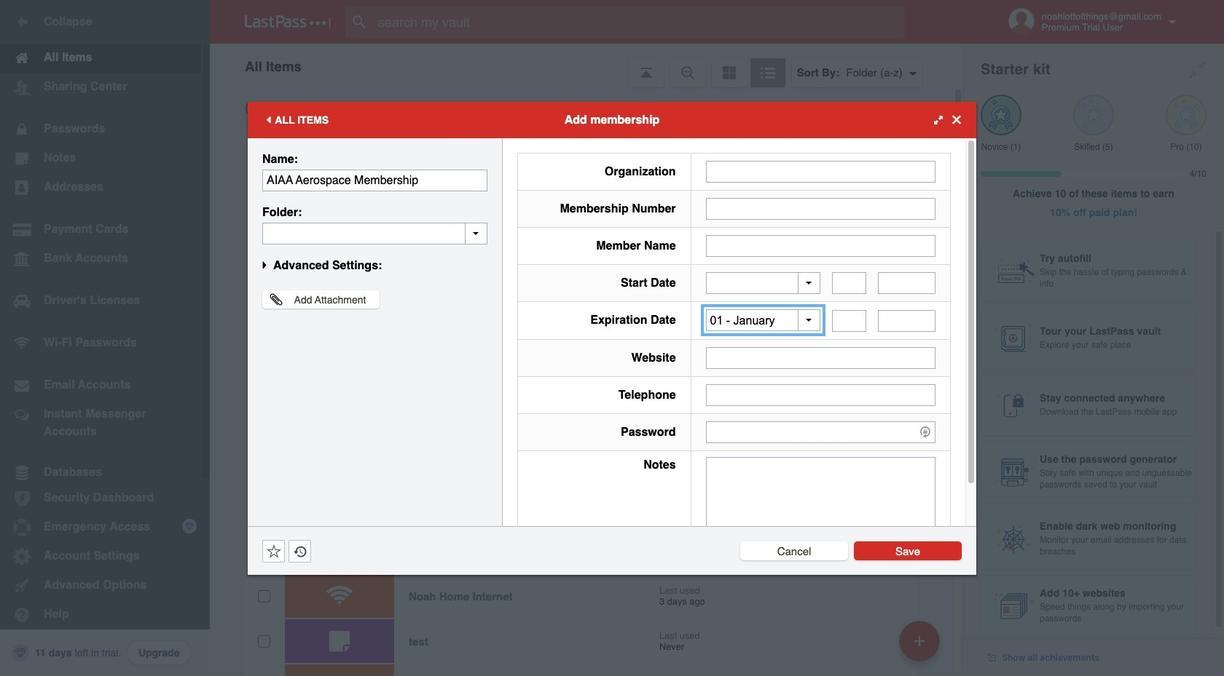 Task type: describe. For each thing, give the bounding box(es) containing it.
search my vault text field
[[345, 6, 928, 38]]

main navigation navigation
[[0, 0, 210, 677]]

new item navigation
[[894, 617, 949, 677]]

Search search field
[[345, 6, 928, 38]]

lastpass image
[[245, 15, 331, 28]]



Task type: vqa. For each thing, say whether or not it's contained in the screenshot.
"LastPass" Image
yes



Task type: locate. For each thing, give the bounding box(es) containing it.
None text field
[[262, 169, 487, 191], [878, 273, 936, 294], [832, 310, 867, 332], [706, 347, 936, 369], [706, 457, 936, 548], [262, 169, 487, 191], [878, 273, 936, 294], [832, 310, 867, 332], [706, 347, 936, 369], [706, 457, 936, 548]]

vault options navigation
[[210, 44, 963, 87]]

dialog
[[248, 102, 976, 575]]

None text field
[[706, 161, 936, 183], [706, 198, 936, 220], [262, 223, 487, 244], [706, 235, 936, 257], [832, 273, 867, 294], [878, 310, 936, 332], [706, 384, 936, 406], [706, 161, 936, 183], [706, 198, 936, 220], [262, 223, 487, 244], [706, 235, 936, 257], [832, 273, 867, 294], [878, 310, 936, 332], [706, 384, 936, 406]]

None password field
[[706, 422, 936, 443]]

new item image
[[914, 637, 925, 647]]



